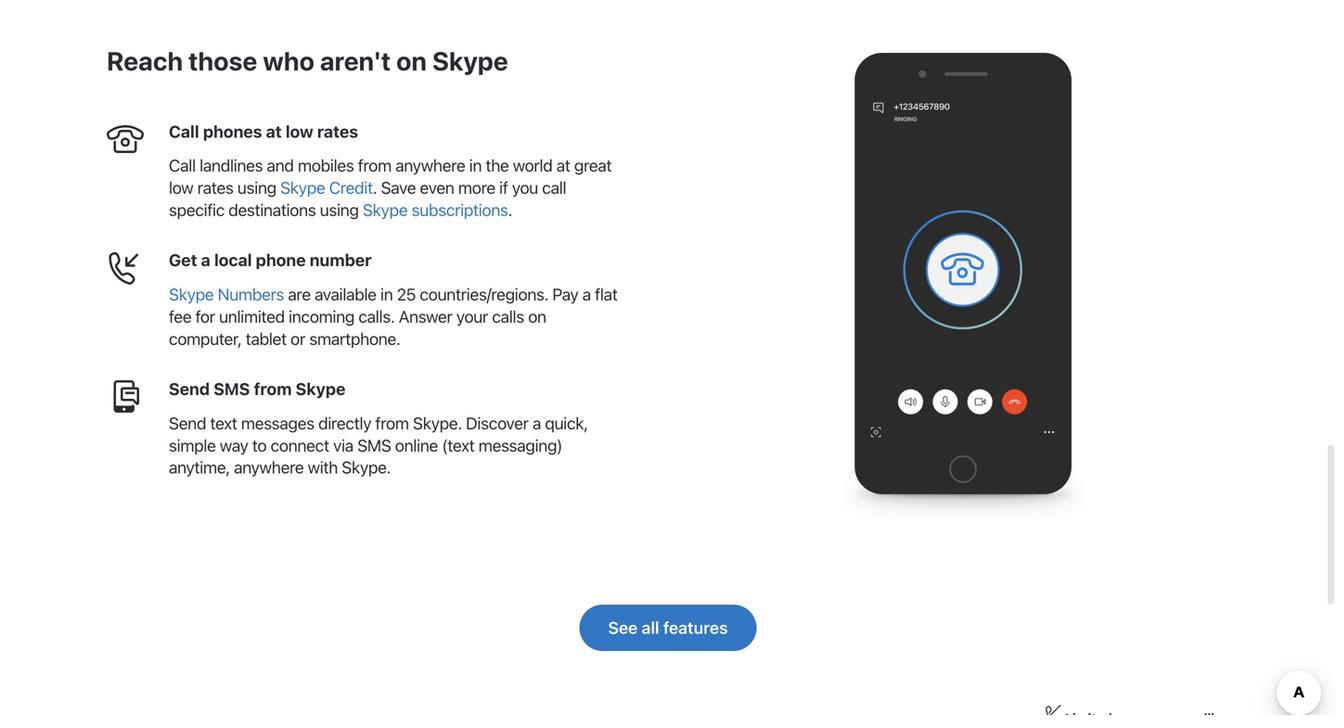 Task type: vqa. For each thing, say whether or not it's contained in the screenshot.
the 'anywhere' to the left
yes



Task type: locate. For each thing, give the bounding box(es) containing it.
from up save
[[358, 156, 392, 176]]

skype numbers
[[169, 284, 284, 304]]

from up online
[[375, 413, 409, 433]]

using up the destinations
[[238, 178, 276, 198]]

1 horizontal spatial at
[[557, 156, 571, 176]]

anywhere up even
[[396, 156, 466, 176]]

low inside the call landlines and mobiles from anywhere in the world at great low rates using
[[169, 178, 193, 198]]

main content containing 
[[0, 0, 1337, 661]]

get
[[169, 250, 197, 270]]

1 vertical spatial .
[[508, 200, 513, 220]]

rates
[[317, 122, 358, 141], [197, 178, 234, 198]]

. down you at the left
[[508, 200, 513, 220]]

1 horizontal spatial skype.
[[413, 413, 462, 433]]

0 horizontal spatial in
[[381, 284, 393, 304]]

smartphone.
[[309, 329, 401, 349]]

skype. up (text
[[413, 413, 462, 433]]

subscriptions
[[412, 200, 508, 220]]

credit
[[329, 178, 373, 198]]

reach
[[107, 45, 183, 76]]

on right "aren't"
[[396, 45, 427, 76]]

at up and
[[266, 122, 282, 141]]

countries/regions.
[[420, 284, 549, 304]]

. save even more if you call specific destinations using
[[169, 178, 566, 220]]

anywhere inside send text messages directly from skype. discover a quick, simple way to connect via sms online (text messaging) anytime, anywhere with skype.
[[234, 458, 304, 478]]

call left phones
[[169, 122, 199, 141]]

skype credit link
[[280, 178, 373, 198]]

from for 
[[375, 413, 409, 433]]

rates up mobiles on the top of the page
[[317, 122, 358, 141]]

in inside are available in 25 countries/regions. pay a flat fee for unlimited incoming calls. answer your calls on computer, tablet or smartphone.
[[381, 284, 393, 304]]

with
[[308, 458, 338, 478]]

skype. down via
[[342, 458, 391, 478]]

call
[[169, 122, 199, 141], [169, 156, 196, 176]]

send for send sms from skype
[[169, 379, 210, 399]]

0 horizontal spatial .
[[373, 178, 377, 198]]

1 horizontal spatial a
[[533, 413, 541, 433]]

1 vertical spatial anywhere
[[234, 458, 304, 478]]

at up call
[[557, 156, 571, 176]]

who
[[263, 45, 315, 76]]

a left flat
[[583, 284, 591, 304]]

a
[[201, 250, 211, 270], [583, 284, 591, 304], [533, 413, 541, 433]]

0 vertical spatial .
[[373, 178, 377, 198]]

0 horizontal spatial using
[[238, 178, 276, 198]]

aren't
[[320, 45, 391, 76]]

unlimited
[[219, 307, 285, 327]]

a right get
[[201, 250, 211, 270]]

way
[[220, 436, 248, 456]]

in left 25
[[381, 284, 393, 304]]

save
[[381, 178, 416, 198]]

call for call landlines and mobiles from anywhere in the world at great low rates using
[[169, 156, 196, 176]]

1 vertical spatial sms
[[358, 436, 391, 456]]

1 vertical spatial low
[[169, 178, 193, 198]]

see all features
[[608, 618, 728, 638]]

skype for skype credit
[[280, 178, 325, 198]]

on right calls
[[528, 307, 547, 327]]

2 vertical spatial a
[[533, 413, 541, 433]]

anywhere down to
[[234, 458, 304, 478]]

low
[[286, 122, 313, 141], [169, 178, 193, 198]]

1 vertical spatial in
[[381, 284, 393, 304]]

call up the specific
[[169, 156, 196, 176]]

1 vertical spatial at
[[557, 156, 571, 176]]

on
[[396, 45, 427, 76], [528, 307, 547, 327]]

using
[[238, 178, 276, 198], [320, 200, 359, 220]]

2 send from the top
[[169, 413, 206, 433]]

1 horizontal spatial anywhere
[[396, 156, 466, 176]]

0 vertical spatial using
[[238, 178, 276, 198]]

1 vertical spatial using
[[320, 200, 359, 220]]

low up and
[[286, 122, 313, 141]]

0 horizontal spatial low
[[169, 178, 193, 198]]

1 vertical spatial call
[[169, 156, 196, 176]]

1 horizontal spatial low
[[286, 122, 313, 141]]

see
[[608, 618, 638, 638]]

to
[[252, 436, 267, 456]]

0 vertical spatial at
[[266, 122, 282, 141]]

anywhere
[[396, 156, 466, 176], [234, 458, 304, 478]]

0 vertical spatial sms
[[214, 379, 250, 399]]

answer
[[399, 307, 453, 327]]

mobiles
[[298, 156, 354, 176]]

1 horizontal spatial using
[[320, 200, 359, 220]]

1 call from the top
[[169, 122, 199, 141]]

0 vertical spatial rates
[[317, 122, 358, 141]]

1 vertical spatial a
[[583, 284, 591, 304]]

calls.
[[359, 307, 395, 327]]

a up "messaging)" on the bottom of page
[[533, 413, 541, 433]]

send inside send text messages directly from skype. discover a quick, simple way to connect via sms online (text messaging) anytime, anywhere with skype.
[[169, 413, 206, 433]]

you
[[512, 178, 538, 198]]

0 horizontal spatial sms
[[214, 379, 250, 399]]

destinations
[[229, 200, 316, 220]]

low up the specific
[[169, 178, 193, 198]]

tablet
[[246, 329, 287, 349]]

from inside the call landlines and mobiles from anywhere in the world at great low rates using
[[358, 156, 392, 176]]

rates down landlines
[[197, 178, 234, 198]]

0 vertical spatial anywhere
[[396, 156, 466, 176]]

send for send text messages directly from skype. discover a quick, simple way to connect via sms online (text messaging) anytime, anywhere with skype.
[[169, 413, 206, 433]]

0 horizontal spatial on
[[396, 45, 427, 76]]

0 vertical spatial from
[[358, 156, 392, 176]]

skype
[[432, 45, 508, 76], [280, 178, 325, 198], [363, 200, 408, 220], [169, 284, 214, 304], [296, 379, 346, 399]]

from up messages
[[254, 379, 292, 399]]

messages
[[241, 413, 315, 433]]

(text
[[442, 436, 475, 456]]

call phones at low rates
[[169, 122, 358, 141]]

great
[[574, 156, 612, 176]]

all
[[642, 618, 660, 638]]

sms inside send text messages directly from skype. discover a quick, simple way to connect via sms online (text messaging) anytime, anywhere with skype.
[[358, 436, 391, 456]]

1 send from the top
[[169, 379, 210, 399]]

2 vertical spatial from
[[375, 413, 409, 433]]

phone
[[256, 250, 306, 270]]

1 horizontal spatial on
[[528, 307, 547, 327]]

0 vertical spatial on
[[396, 45, 427, 76]]

sms up text
[[214, 379, 250, 399]]

0 horizontal spatial anywhere
[[234, 458, 304, 478]]

0 vertical spatial call
[[169, 122, 199, 141]]

2 horizontal spatial a
[[583, 284, 591, 304]]

skype subscriptions .
[[363, 200, 513, 220]]

text
[[210, 413, 237, 433]]

0 vertical spatial in
[[469, 156, 482, 176]]

send down the computer,
[[169, 379, 210, 399]]

sms
[[214, 379, 250, 399], [358, 436, 391, 456]]

0 vertical spatial send
[[169, 379, 210, 399]]

0 horizontal spatial a
[[201, 250, 211, 270]]

calls
[[492, 307, 524, 327]]

from
[[358, 156, 392, 176], [254, 379, 292, 399], [375, 413, 409, 433]]

main content
[[0, 0, 1337, 661]]

at
[[266, 122, 282, 141], [557, 156, 571, 176]]

0 vertical spatial skype.
[[413, 413, 462, 433]]

. left save
[[373, 178, 377, 198]]

computer,
[[169, 329, 242, 349]]

call inside the call landlines and mobiles from anywhere in the world at great low rates using
[[169, 156, 196, 176]]

. inside . save even more if you call specific destinations using
[[373, 178, 377, 198]]

send up simple
[[169, 413, 206, 433]]

using down credit
[[320, 200, 359, 220]]

0 horizontal spatial rates
[[197, 178, 234, 198]]

1 vertical spatial skype.
[[342, 458, 391, 478]]

or
[[291, 329, 305, 349]]


[[107, 121, 144, 158]]

2 call from the top
[[169, 156, 196, 176]]

from inside send text messages directly from skype. discover a quick, simple way to connect via sms online (text messaging) anytime, anywhere with skype.
[[375, 413, 409, 433]]

.
[[373, 178, 377, 198], [508, 200, 513, 220]]

1 vertical spatial rates
[[197, 178, 234, 198]]

sms right via
[[358, 436, 391, 456]]

send
[[169, 379, 210, 399], [169, 413, 206, 433]]

in
[[469, 156, 482, 176], [381, 284, 393, 304]]

skype subscriptions link
[[363, 200, 508, 220]]

1 horizontal spatial sms
[[358, 436, 391, 456]]

0 horizontal spatial at
[[266, 122, 282, 141]]

in left the
[[469, 156, 482, 176]]

1 vertical spatial on
[[528, 307, 547, 327]]

and
[[267, 156, 294, 176]]

1 vertical spatial send
[[169, 413, 206, 433]]


[[107, 249, 144, 287]]

a inside send text messages directly from skype. discover a quick, simple way to connect via sms online (text messaging) anytime, anywhere with skype.
[[533, 413, 541, 433]]

skype.
[[413, 413, 462, 433], [342, 458, 391, 478]]

1 horizontal spatial in
[[469, 156, 482, 176]]

1 horizontal spatial .
[[508, 200, 513, 220]]



Task type: describe. For each thing, give the bounding box(es) containing it.
features
[[664, 618, 728, 638]]

world
[[513, 156, 553, 176]]

pay
[[553, 284, 579, 304]]

messaging)
[[479, 436, 563, 456]]

numbers
[[218, 284, 284, 304]]

directly
[[318, 413, 372, 433]]

in inside the call landlines and mobiles from anywhere in the world at great low rates using
[[469, 156, 482, 176]]

call for call phones at low rates
[[169, 122, 199, 141]]

get a local phone number
[[169, 250, 372, 270]]

reach those who aren't on skype
[[107, 45, 508, 76]]

simple
[[169, 436, 216, 456]]

skype for skype numbers
[[169, 284, 214, 304]]

connect
[[271, 436, 329, 456]]

your
[[456, 307, 488, 327]]

call landlines and mobiles from anywhere in the world at great low rates using
[[169, 156, 612, 198]]

using inside the call landlines and mobiles from anywhere in the world at great low rates using
[[238, 178, 276, 198]]

even
[[420, 178, 454, 198]]

skype credit
[[280, 178, 373, 198]]


[[107, 378, 144, 415]]

a inside are available in 25 countries/regions. pay a flat fee for unlimited incoming calls. answer your calls on computer, tablet or smartphone.
[[583, 284, 591, 304]]

number
[[310, 250, 372, 270]]

send text messages directly from skype. discover a quick, simple way to connect via sms online (text messaging) anytime, anywhere with skype.
[[169, 413, 588, 478]]

0 horizontal spatial skype.
[[342, 458, 391, 478]]

at inside the call landlines and mobiles from anywhere in the world at great low rates using
[[557, 156, 571, 176]]

rates inside the call landlines and mobiles from anywhere in the world at great low rates using
[[197, 178, 234, 198]]

send sms from skype
[[169, 379, 346, 399]]

are available in 25 countries/regions. pay a flat fee for unlimited incoming calls. answer your calls on computer, tablet or smartphone.
[[169, 284, 618, 349]]

flat
[[595, 284, 618, 304]]

skype for skype subscriptions .
[[363, 200, 408, 220]]

discover
[[466, 413, 529, 433]]

25
[[397, 284, 416, 304]]

if
[[500, 178, 508, 198]]

phones
[[203, 122, 262, 141]]

1 vertical spatial from
[[254, 379, 292, 399]]

for
[[195, 307, 215, 327]]

anytime,
[[169, 458, 230, 478]]

online
[[395, 436, 438, 456]]

call
[[542, 178, 566, 198]]

0 vertical spatial a
[[201, 250, 211, 270]]

quick,
[[545, 413, 588, 433]]

via
[[333, 436, 354, 456]]

local
[[214, 250, 252, 270]]

are
[[288, 284, 311, 304]]

1 horizontal spatial rates
[[317, 122, 358, 141]]

fee
[[169, 307, 192, 327]]

see all features link
[[580, 605, 757, 651]]

0 vertical spatial low
[[286, 122, 313, 141]]

the
[[486, 156, 509, 176]]

using inside . save even more if you call specific destinations using
[[320, 200, 359, 220]]

skype numbers link
[[169, 284, 284, 304]]

more
[[458, 178, 496, 198]]

landlines
[[200, 156, 263, 176]]

available
[[315, 284, 377, 304]]

anywhere inside the call landlines and mobiles from anywhere in the world at great low rates using
[[396, 156, 466, 176]]

specific
[[169, 200, 225, 220]]

from for 
[[358, 156, 392, 176]]

those
[[189, 45, 257, 76]]

incoming
[[289, 307, 355, 327]]

on inside are available in 25 countries/regions. pay a flat fee for unlimited incoming calls. answer your calls on computer, tablet or smartphone.
[[528, 307, 547, 327]]



